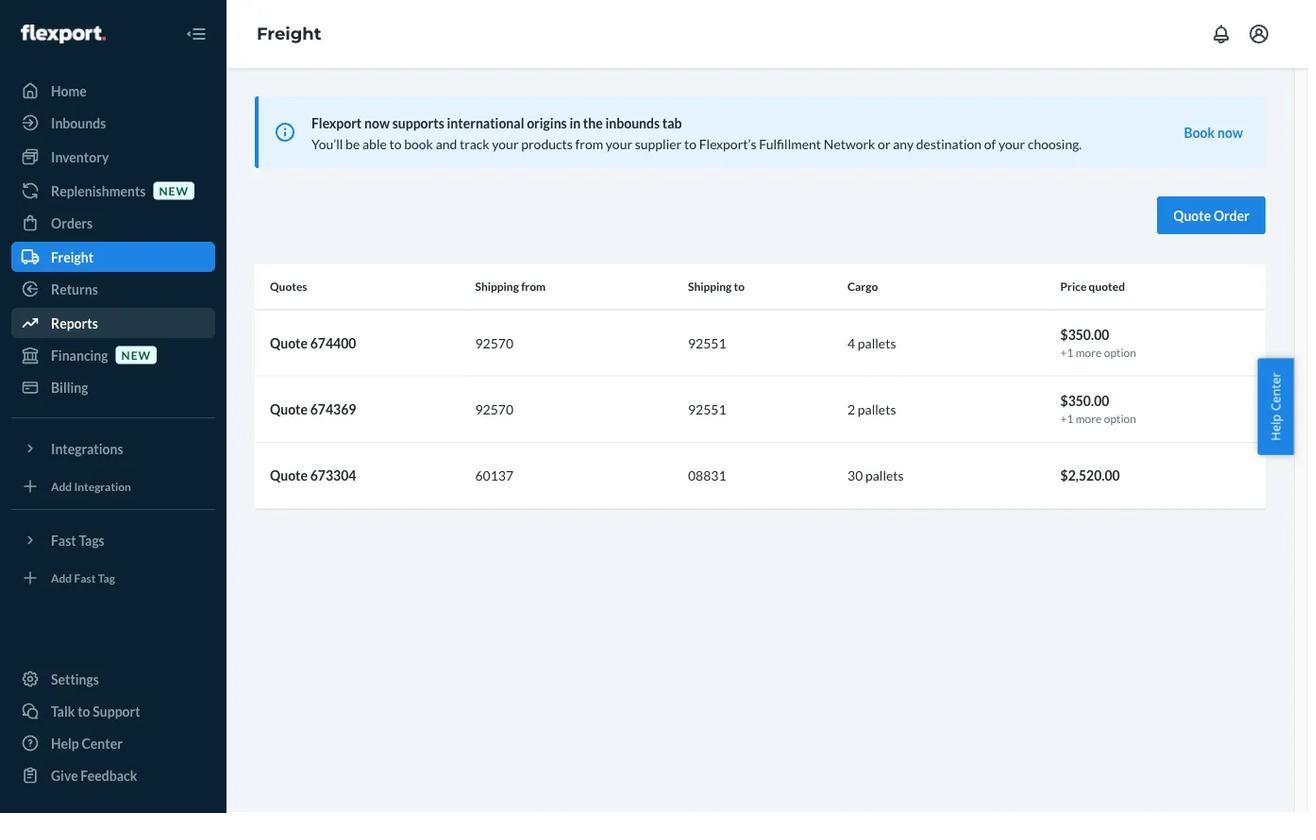 Task type: locate. For each thing, give the bounding box(es) containing it.
0 horizontal spatial help
[[51, 735, 79, 751]]

2 vertical spatial pallets
[[866, 468, 904, 484]]

2 option from the top
[[1105, 411, 1137, 425]]

1 vertical spatial 92551
[[688, 401, 727, 417]]

orders link
[[11, 208, 215, 238]]

from
[[576, 136, 604, 152], [521, 280, 546, 293]]

0 horizontal spatial your
[[492, 136, 519, 152]]

2 shipping from the left
[[688, 280, 732, 293]]

now right book
[[1218, 124, 1244, 140]]

pallets right 2 at the right of page
[[858, 401, 897, 417]]

1 vertical spatial $350.00
[[1061, 393, 1110, 409]]

now inside flexport now supports international origins in the inbounds tab you'll be able to book and track your products from your supplier to flexport's fulfillment network or any destination of your choosing.
[[365, 115, 390, 131]]

quote left 673304
[[270, 468, 308, 484]]

fast
[[51, 532, 76, 548], [74, 571, 96, 585]]

now for book
[[1218, 124, 1244, 140]]

1 vertical spatial option
[[1105, 411, 1137, 425]]

30
[[848, 468, 863, 484]]

to
[[390, 136, 402, 152], [685, 136, 697, 152], [734, 280, 745, 293], [78, 703, 90, 719]]

+1 down price
[[1061, 345, 1074, 359]]

quote for quote order
[[1174, 207, 1212, 223]]

0 vertical spatial 92570
[[475, 335, 514, 351]]

1 $350.00 from the top
[[1061, 327, 1110, 343]]

your down the international
[[492, 136, 519, 152]]

settings link
[[11, 664, 215, 694]]

open notifications image
[[1211, 23, 1233, 45]]

shipping to
[[688, 280, 745, 293]]

2 $350.00 from the top
[[1061, 393, 1110, 409]]

0 horizontal spatial center
[[82, 735, 123, 751]]

your right of
[[999, 136, 1026, 152]]

more down price quoted
[[1076, 345, 1103, 359]]

inbounds
[[51, 115, 106, 131]]

0 vertical spatial add
[[51, 479, 72, 493]]

new
[[159, 184, 189, 197], [121, 348, 151, 362]]

0 vertical spatial help center
[[1268, 372, 1285, 441]]

0 horizontal spatial freight
[[51, 249, 94, 265]]

new up "orders" link
[[159, 184, 189, 197]]

92551 down shipping to
[[688, 335, 727, 351]]

products
[[522, 136, 573, 152]]

1 horizontal spatial now
[[1218, 124, 1244, 140]]

1 horizontal spatial freight
[[257, 23, 322, 44]]

option up $2,520.00
[[1105, 411, 1137, 425]]

1 horizontal spatial shipping
[[688, 280, 732, 293]]

92570
[[475, 335, 514, 351], [475, 401, 514, 417]]

1 horizontal spatial help
[[1268, 414, 1285, 441]]

1 $350.00 +1 more option from the top
[[1061, 327, 1137, 359]]

92570 up 60137
[[475, 401, 514, 417]]

of
[[985, 136, 997, 152]]

2 pallets
[[848, 401, 897, 417]]

shipping
[[475, 280, 519, 293], [688, 280, 732, 293]]

92570 down shipping from
[[475, 335, 514, 351]]

0 vertical spatial freight
[[257, 23, 322, 44]]

2 $350.00 +1 more option from the top
[[1061, 393, 1137, 425]]

1 horizontal spatial center
[[1268, 372, 1285, 411]]

1 vertical spatial center
[[82, 735, 123, 751]]

center inside button
[[1268, 372, 1285, 411]]

1 vertical spatial $350.00 +1 more option
[[1061, 393, 1137, 425]]

your down inbounds
[[606, 136, 633, 152]]

quote for quote 674400
[[270, 335, 308, 351]]

quote 674400
[[270, 335, 356, 351]]

origins
[[527, 115, 567, 131]]

talk to support button
[[11, 696, 215, 726]]

freight link
[[257, 23, 322, 44], [11, 242, 215, 272]]

add fast tag link
[[11, 563, 215, 593]]

2 92570 from the top
[[475, 401, 514, 417]]

now inside book now button
[[1218, 124, 1244, 140]]

shipping for shipping from
[[475, 280, 519, 293]]

0 vertical spatial $350.00 +1 more option
[[1061, 327, 1137, 359]]

0 vertical spatial help
[[1268, 414, 1285, 441]]

0 horizontal spatial now
[[365, 115, 390, 131]]

option
[[1105, 345, 1137, 359], [1105, 411, 1137, 425]]

1 vertical spatial new
[[121, 348, 151, 362]]

1 vertical spatial add
[[51, 571, 72, 585]]

1 vertical spatial pallets
[[858, 401, 897, 417]]

tab
[[663, 115, 682, 131]]

1 vertical spatial +1
[[1061, 411, 1074, 425]]

0 vertical spatial option
[[1105, 345, 1137, 359]]

add down "fast tags"
[[51, 571, 72, 585]]

$350.00 down price quoted
[[1061, 327, 1110, 343]]

673304
[[310, 468, 356, 484]]

flexport logo image
[[21, 25, 106, 43]]

1 option from the top
[[1105, 345, 1137, 359]]

inbounds
[[606, 115, 660, 131]]

2 +1 from the top
[[1061, 411, 1074, 425]]

talk
[[51, 703, 75, 719]]

1 vertical spatial more
[[1076, 411, 1103, 425]]

option down quoted
[[1105, 345, 1137, 359]]

freight
[[257, 23, 322, 44], [51, 249, 94, 265]]

track
[[460, 136, 490, 152]]

freight link up returns link
[[11, 242, 215, 272]]

now up able in the left of the page
[[365, 115, 390, 131]]

0 vertical spatial fast
[[51, 532, 76, 548]]

add integration link
[[11, 471, 215, 501]]

1 horizontal spatial freight link
[[257, 23, 322, 44]]

08831
[[688, 468, 727, 484]]

0 horizontal spatial help center
[[51, 735, 123, 751]]

freight up returns
[[51, 249, 94, 265]]

help center link
[[11, 728, 215, 758]]

help center
[[1268, 372, 1285, 441], [51, 735, 123, 751]]

fast left tag
[[74, 571, 96, 585]]

0 vertical spatial more
[[1076, 345, 1103, 359]]

1 92551 from the top
[[688, 335, 727, 351]]

quote inside button
[[1174, 207, 1212, 223]]

1 horizontal spatial your
[[606, 136, 633, 152]]

2
[[848, 401, 856, 417]]

0 horizontal spatial freight link
[[11, 242, 215, 272]]

quote
[[1174, 207, 1212, 223], [270, 335, 308, 351], [270, 401, 308, 417], [270, 468, 308, 484]]

$350.00 +1 more option for 4 pallets
[[1061, 327, 1137, 359]]

2 more from the top
[[1076, 411, 1103, 425]]

to inside button
[[78, 703, 90, 719]]

4 pallets
[[848, 335, 897, 351]]

0 vertical spatial new
[[159, 184, 189, 197]]

now
[[365, 115, 390, 131], [1218, 124, 1244, 140]]

help
[[1268, 414, 1285, 441], [51, 735, 79, 751]]

$350.00 +1 more option up $2,520.00
[[1061, 393, 1137, 425]]

any
[[894, 136, 914, 152]]

0 horizontal spatial new
[[121, 348, 151, 362]]

more up $2,520.00
[[1076, 411, 1103, 425]]

give feedback button
[[11, 760, 215, 790]]

quote left 674369
[[270, 401, 308, 417]]

2 add from the top
[[51, 571, 72, 585]]

$350.00 up $2,520.00
[[1061, 393, 1110, 409]]

+1
[[1061, 345, 1074, 359], [1061, 411, 1074, 425]]

1 shipping from the left
[[475, 280, 519, 293]]

tags
[[79, 532, 105, 548]]

2 horizontal spatial your
[[999, 136, 1026, 152]]

pallets right 4
[[858, 335, 897, 351]]

your
[[492, 136, 519, 152], [606, 136, 633, 152], [999, 136, 1026, 152]]

1 horizontal spatial new
[[159, 184, 189, 197]]

0 vertical spatial 92551
[[688, 335, 727, 351]]

1 92570 from the top
[[475, 335, 514, 351]]

1 +1 from the top
[[1061, 345, 1074, 359]]

1 add from the top
[[51, 479, 72, 493]]

add left "integration"
[[51, 479, 72, 493]]

quote 674369
[[270, 401, 356, 417]]

1 more from the top
[[1076, 345, 1103, 359]]

$350.00 +1 more option for 2 pallets
[[1061, 393, 1137, 425]]

+1 up $2,520.00
[[1061, 411, 1074, 425]]

2 92551 from the top
[[688, 401, 727, 417]]

international
[[447, 115, 525, 131]]

talk to support
[[51, 703, 140, 719]]

quote left order
[[1174, 207, 1212, 223]]

from inside flexport now supports international origins in the inbounds tab you'll be able to book and track your products from your supplier to flexport's fulfillment network or any destination of your choosing.
[[576, 136, 604, 152]]

1 horizontal spatial help center
[[1268, 372, 1285, 441]]

0 horizontal spatial from
[[521, 280, 546, 293]]

0 vertical spatial from
[[576, 136, 604, 152]]

close navigation image
[[185, 23, 208, 45]]

network
[[824, 136, 876, 152]]

0 vertical spatial pallets
[[858, 335, 897, 351]]

pallets right 30
[[866, 468, 904, 484]]

shipping for shipping to
[[688, 280, 732, 293]]

fast left tags
[[51, 532, 76, 548]]

1 vertical spatial freight
[[51, 249, 94, 265]]

92551
[[688, 335, 727, 351], [688, 401, 727, 417]]

help inside button
[[1268, 414, 1285, 441]]

choosing.
[[1028, 136, 1083, 152]]

new down reports link
[[121, 348, 151, 362]]

freight right close navigation icon
[[257, 23, 322, 44]]

1 vertical spatial help center
[[51, 735, 123, 751]]

1 horizontal spatial from
[[576, 136, 604, 152]]

$350.00 for 2 pallets
[[1061, 393, 1110, 409]]

price quoted
[[1061, 280, 1126, 293]]

more
[[1076, 345, 1103, 359], [1076, 411, 1103, 425]]

help center button
[[1258, 358, 1295, 455]]

0 vertical spatial $350.00
[[1061, 327, 1110, 343]]

$350.00 +1 more option down price quoted
[[1061, 327, 1137, 359]]

0 vertical spatial center
[[1268, 372, 1285, 411]]

center
[[1268, 372, 1285, 411], [82, 735, 123, 751]]

674400
[[310, 335, 356, 351]]

quote for quote 674369
[[270, 401, 308, 417]]

$350.00
[[1061, 327, 1110, 343], [1061, 393, 1110, 409]]

quote 673304
[[270, 468, 356, 484]]

+1 for 2 pallets
[[1061, 411, 1074, 425]]

0 horizontal spatial shipping
[[475, 280, 519, 293]]

0 vertical spatial +1
[[1061, 345, 1074, 359]]

add for add fast tag
[[51, 571, 72, 585]]

92551 up 08831
[[688, 401, 727, 417]]

orders
[[51, 215, 93, 231]]

returns link
[[11, 274, 215, 304]]

1 vertical spatial 92570
[[475, 401, 514, 417]]

quote left 674400
[[270, 335, 308, 351]]

freight link right close navigation icon
[[257, 23, 322, 44]]

quotes
[[270, 280, 307, 293]]



Task type: vqa. For each thing, say whether or not it's contained in the screenshot.
Wholesale Orders in the top of the page
no



Task type: describe. For each thing, give the bounding box(es) containing it.
1 vertical spatial fast
[[74, 571, 96, 585]]

order
[[1214, 207, 1250, 223]]

more for 4 pallets
[[1076, 345, 1103, 359]]

integrations
[[51, 441, 123, 457]]

open account menu image
[[1249, 23, 1271, 45]]

1 vertical spatial from
[[521, 280, 546, 293]]

in
[[570, 115, 581, 131]]

1 vertical spatial freight link
[[11, 242, 215, 272]]

674369
[[310, 401, 356, 417]]

2 your from the left
[[606, 136, 633, 152]]

settings
[[51, 671, 99, 687]]

be
[[346, 136, 360, 152]]

home
[[51, 83, 87, 99]]

supplier
[[635, 136, 682, 152]]

+1 for 4 pallets
[[1061, 345, 1074, 359]]

help center inside button
[[1268, 372, 1285, 441]]

returns
[[51, 281, 98, 297]]

1 your from the left
[[492, 136, 519, 152]]

reports link
[[11, 308, 215, 338]]

destination
[[917, 136, 982, 152]]

fulfillment
[[760, 136, 822, 152]]

92551 for 2 pallets
[[688, 401, 727, 417]]

book
[[404, 136, 433, 152]]

give feedback
[[51, 767, 137, 783]]

$2,520.00
[[1061, 468, 1121, 484]]

reports
[[51, 315, 98, 331]]

shipping from
[[475, 280, 546, 293]]

fast inside dropdown button
[[51, 532, 76, 548]]

feedback
[[81, 767, 137, 783]]

price
[[1061, 280, 1087, 293]]

or
[[878, 136, 891, 152]]

30 pallets
[[848, 468, 904, 484]]

integration
[[74, 479, 131, 493]]

replenishments
[[51, 183, 146, 199]]

option for 4 pallets
[[1105, 345, 1137, 359]]

60137
[[475, 468, 514, 484]]

92551 for 4 pallets
[[688, 335, 727, 351]]

quoted
[[1089, 280, 1126, 293]]

inventory link
[[11, 142, 215, 172]]

92570 for quote 674400
[[475, 335, 514, 351]]

quote order button
[[1158, 196, 1266, 234]]

and
[[436, 136, 457, 152]]

3 your from the left
[[999, 136, 1026, 152]]

quote order
[[1174, 207, 1250, 223]]

$350.00 for 4 pallets
[[1061, 327, 1110, 343]]

1 vertical spatial help
[[51, 735, 79, 751]]

you'll
[[312, 136, 343, 152]]

pallets for 4 pallets
[[858, 335, 897, 351]]

tag
[[98, 571, 115, 585]]

integrations button
[[11, 433, 215, 464]]

give
[[51, 767, 78, 783]]

home link
[[11, 76, 215, 106]]

supports
[[393, 115, 445, 131]]

new for replenishments
[[159, 184, 189, 197]]

pallets for 30 pallets
[[866, 468, 904, 484]]

flexport's
[[699, 136, 757, 152]]

book
[[1185, 124, 1216, 140]]

inventory
[[51, 149, 109, 165]]

0 vertical spatial freight link
[[257, 23, 322, 44]]

cargo
[[848, 280, 879, 293]]

billing link
[[11, 372, 215, 402]]

book now button
[[1185, 123, 1244, 142]]

fast tags
[[51, 532, 105, 548]]

option for 2 pallets
[[1105, 411, 1137, 425]]

quote for quote 673304
[[270, 468, 308, 484]]

financing
[[51, 347, 108, 363]]

inbounds link
[[11, 108, 215, 138]]

support
[[93, 703, 140, 719]]

add for add integration
[[51, 479, 72, 493]]

billing
[[51, 379, 88, 395]]

able
[[363, 136, 387, 152]]

now for flexport
[[365, 115, 390, 131]]

book now
[[1185, 124, 1244, 140]]

new for financing
[[121, 348, 151, 362]]

92570 for quote 674369
[[475, 401, 514, 417]]

add fast tag
[[51, 571, 115, 585]]

flexport
[[312, 115, 362, 131]]

flexport now supports international origins in the inbounds tab you'll be able to book and track your products from your supplier to flexport's fulfillment network or any destination of your choosing.
[[312, 115, 1083, 152]]

add integration
[[51, 479, 131, 493]]

fast tags button
[[11, 525, 215, 555]]

the
[[584, 115, 603, 131]]

pallets for 2 pallets
[[858, 401, 897, 417]]

4
[[848, 335, 856, 351]]

more for 2 pallets
[[1076, 411, 1103, 425]]



